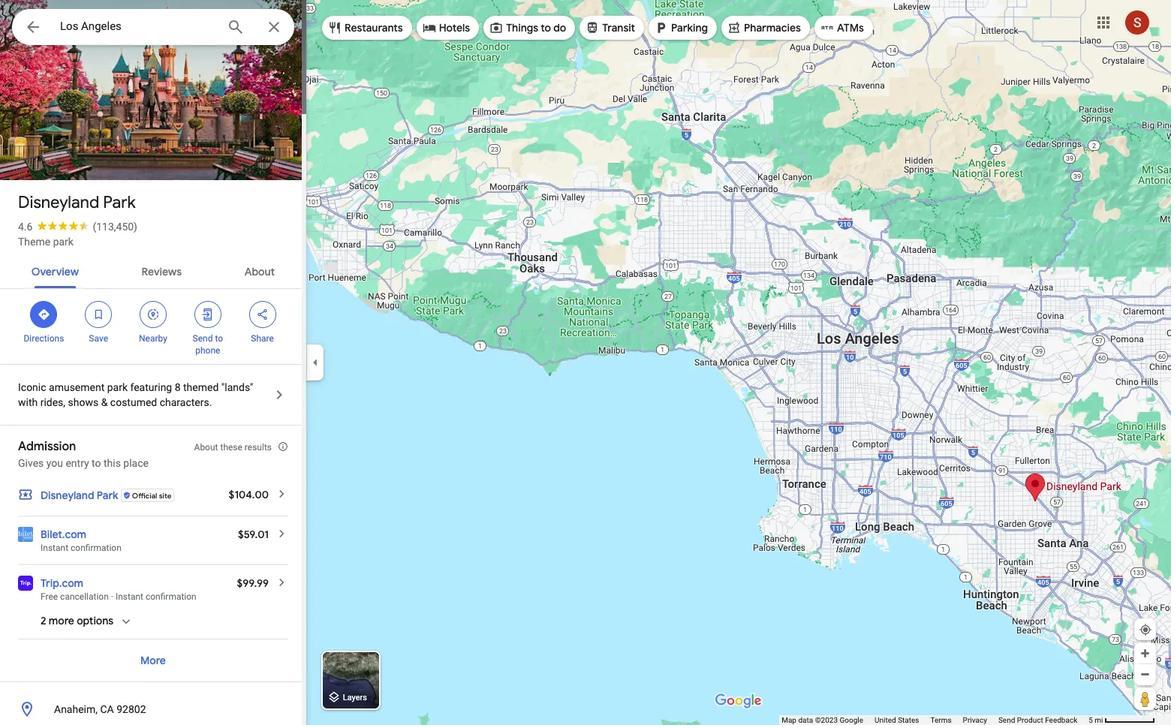 Task type: describe. For each thing, give the bounding box(es) containing it.
send for send product feedback
[[999, 717, 1016, 725]]


[[146, 306, 160, 323]]

do
[[554, 21, 567, 35]]

overview
[[31, 265, 79, 279]]

google maps element
[[0, 0, 1172, 726]]

©2023
[[815, 717, 838, 725]]

none field inside los angeles field
[[60, 17, 215, 35]]

featuring
[[130, 382, 172, 394]]

share
[[251, 333, 274, 344]]

data
[[799, 717, 814, 725]]

4.6 stars image
[[33, 221, 93, 231]]

$104.00
[[229, 488, 269, 502]]

92802
[[117, 704, 146, 716]]

states
[[898, 717, 920, 725]]

these
[[220, 442, 243, 453]]

park inside iconic amusement park featuring 8 themed "lands" with rides, shows & costumed characters.
[[107, 382, 128, 394]]

site
[[159, 491, 172, 501]]

2
[[41, 614, 46, 628]]

with
[[18, 397, 38, 409]]

$99.99
[[237, 577, 269, 590]]

restaurants button
[[322, 10, 412, 46]]

(113,450)
[[93, 221, 137, 233]]

Los Angeles field
[[12, 9, 294, 45]]

things
[[506, 21, 539, 35]]

1 vertical spatial park
[[97, 489, 118, 502]]

reviews
[[142, 265, 182, 279]]

2 vertical spatial to
[[92, 457, 101, 469]]

zoom in image
[[1140, 648, 1151, 659]]

405,961 photos
[[38, 149, 121, 163]]

gives you entry to this place
[[18, 457, 149, 469]]

0 horizontal spatial instant
[[41, 543, 68, 554]]

send product feedback
[[999, 717, 1078, 725]]

 search field
[[12, 9, 294, 48]]

amusement
[[49, 382, 105, 394]]

hotels button
[[417, 10, 479, 46]]

layers
[[343, 694, 367, 703]]

cancellation
[[60, 592, 109, 602]]

pharmacies button
[[722, 10, 810, 46]]

0 vertical spatial disneyland
[[18, 192, 99, 213]]

theme park
[[18, 236, 74, 248]]


[[24, 17, 42, 38]]

united
[[875, 717, 897, 725]]

pharmacies
[[744, 21, 801, 35]]

405,961
[[38, 149, 81, 163]]

anaheim, ca 92802
[[54, 704, 146, 716]]

you
[[46, 457, 63, 469]]

rides,
[[40, 397, 65, 409]]

options
[[77, 614, 113, 628]]

map data ©2023 google
[[782, 717, 864, 725]]

official site
[[132, 491, 172, 501]]

product
[[1018, 717, 1044, 725]]

1 vertical spatial confirmation
[[146, 592, 197, 602]]

more button
[[126, 643, 181, 679]]

5 mi button
[[1089, 717, 1156, 725]]

united states
[[875, 717, 920, 725]]

feedback
[[1046, 717, 1078, 725]]

more
[[141, 655, 166, 668]]

about for about these results
[[194, 442, 218, 453]]

gives
[[18, 457, 44, 469]]

parking button
[[649, 10, 717, 46]]

show street view coverage image
[[1135, 688, 1157, 711]]

0 horizontal spatial park
[[53, 236, 74, 248]]

send product feedback button
[[999, 716, 1078, 726]]

$59.01
[[238, 528, 269, 542]]

results
[[245, 442, 272, 453]]

themed
[[183, 382, 219, 394]]

4.6
[[18, 221, 33, 233]]


[[256, 306, 269, 323]]

8
[[175, 382, 181, 394]]

&
[[101, 397, 108, 409]]

iconic
[[18, 382, 46, 394]]

bilet.com
[[41, 528, 86, 542]]

zoom out image
[[1140, 669, 1151, 681]]

iconic amusement park featuring 8 themed "lands" with rides, shows & costumed characters. button
[[0, 365, 306, 425]]

atms button
[[815, 10, 873, 46]]

collapse side panel image
[[307, 355, 324, 371]]

transit
[[603, 21, 635, 35]]

1 vertical spatial disneyland
[[41, 489, 94, 502]]

nearby
[[139, 333, 167, 344]]

113,450 reviews element
[[93, 221, 137, 233]]

directions
[[24, 333, 64, 344]]

instant confirmation
[[41, 543, 122, 554]]

terms
[[931, 717, 952, 725]]

costumed
[[110, 397, 157, 409]]

transit button
[[580, 10, 645, 46]]


[[37, 306, 51, 323]]

reviews button
[[130, 252, 194, 288]]

iconic amusement park featuring 8 themed "lands" with rides, shows & costumed characters.
[[18, 382, 254, 409]]



Task type: locate. For each thing, give the bounding box(es) containing it.
confirmation right ·
[[146, 592, 197, 602]]

·
[[111, 592, 113, 602]]

0 vertical spatial confirmation
[[71, 543, 122, 554]]

footer inside google maps element
[[782, 716, 1089, 726]]

1 horizontal spatial send
[[999, 717, 1016, 725]]

1 vertical spatial instant
[[116, 592, 143, 602]]

hotels
[[439, 21, 470, 35]]

1 horizontal spatial to
[[215, 333, 223, 344]]

park down 4.6 stars image
[[53, 236, 74, 248]]

send up phone
[[193, 333, 213, 344]]

about these results image
[[278, 442, 288, 452]]

more
[[49, 614, 74, 628]]

about left these
[[194, 442, 218, 453]]

0 horizontal spatial to
[[92, 457, 101, 469]]

admission
[[18, 439, 76, 454]]

0 horizontal spatial confirmation
[[71, 543, 122, 554]]

0 vertical spatial park
[[103, 192, 136, 213]]

characters.
[[160, 397, 212, 409]]

about
[[245, 265, 275, 279], [194, 442, 218, 453]]

terms button
[[931, 716, 952, 726]]

5
[[1089, 717, 1093, 725]]

1 vertical spatial disneyland park
[[41, 489, 118, 502]]

park
[[103, 192, 136, 213], [97, 489, 118, 502]]

instant right ·
[[116, 592, 143, 602]]

to for do
[[541, 21, 551, 35]]

parking
[[672, 21, 708, 35]]

show your location image
[[1139, 623, 1153, 637]]

to inside button
[[541, 21, 551, 35]]

1 vertical spatial park
[[107, 382, 128, 394]]

theme park button
[[18, 234, 74, 249]]

5 mi
[[1089, 717, 1104, 725]]

confirmation
[[71, 543, 122, 554], [146, 592, 197, 602]]

send inside send to phone
[[193, 333, 213, 344]]

1 vertical spatial send
[[999, 717, 1016, 725]]

2 more options
[[41, 614, 113, 628]]

0 vertical spatial park
[[53, 236, 74, 248]]

to for phone
[[215, 333, 223, 344]]

disneyland down entry
[[41, 489, 94, 502]]

0 horizontal spatial about
[[194, 442, 218, 453]]

map
[[782, 717, 797, 725]]

place
[[123, 457, 149, 469]]

restaurants
[[345, 21, 403, 35]]

"lands"
[[221, 382, 254, 394]]

tab list inside google maps element
[[0, 252, 306, 288]]

privacy
[[963, 717, 988, 725]]

 button
[[12, 9, 54, 48]]

footer containing map data ©2023 google
[[782, 716, 1089, 726]]

about for about
[[245, 265, 275, 279]]

disneyland park
[[18, 192, 136, 213], [41, 489, 118, 502]]

anaheim, ca 92802 button
[[0, 695, 306, 725]]

google
[[840, 717, 864, 725]]

to up phone
[[215, 333, 223, 344]]

park
[[53, 236, 74, 248], [107, 382, 128, 394]]

things to do
[[506, 21, 567, 35]]

united states button
[[875, 716, 920, 726]]

to
[[541, 21, 551, 35], [215, 333, 223, 344], [92, 457, 101, 469]]

about up  on the left top of page
[[245, 265, 275, 279]]

tab list containing overview
[[0, 252, 306, 288]]

0 vertical spatial disneyland park
[[18, 192, 136, 213]]

to inside send to phone
[[215, 333, 223, 344]]

to left 'do'
[[541, 21, 551, 35]]

trip.com
[[41, 577, 83, 590]]

shows
[[68, 397, 99, 409]]

2 horizontal spatial to
[[541, 21, 551, 35]]

photo of disneyland park image
[[0, 0, 306, 194]]

about button
[[233, 252, 287, 288]]

disneyland up 4.6 stars image
[[18, 192, 99, 213]]

park up &
[[107, 382, 128, 394]]

google account: sheryl atherton  
(sheryl.atherton@adept.ai) image
[[1126, 10, 1150, 34]]

things to do button
[[484, 10, 576, 46]]

405,961 photos button
[[11, 143, 127, 169]]

about inside button
[[245, 265, 275, 279]]

instant
[[41, 543, 68, 554], [116, 592, 143, 602]]

free
[[41, 592, 58, 602]]

0 vertical spatial send
[[193, 333, 213, 344]]

send inside "button"
[[999, 717, 1016, 725]]

1 horizontal spatial confirmation
[[146, 592, 197, 602]]

disneyland
[[18, 192, 99, 213], [41, 489, 94, 502]]

1 vertical spatial about
[[194, 442, 218, 453]]

theme
[[18, 236, 50, 248]]

ca
[[100, 704, 114, 716]]

2 more options button
[[41, 614, 133, 640]]

privacy button
[[963, 716, 988, 726]]

mi
[[1095, 717, 1104, 725]]

0 vertical spatial instant
[[41, 543, 68, 554]]

this
[[104, 457, 121, 469]]

send left product
[[999, 717, 1016, 725]]

0 horizontal spatial send
[[193, 333, 213, 344]]

to left this
[[92, 457, 101, 469]]

park up (113,450)
[[103, 192, 136, 213]]

phone
[[195, 346, 220, 356]]

send
[[193, 333, 213, 344], [999, 717, 1016, 725]]


[[201, 306, 215, 323]]

0 vertical spatial about
[[245, 265, 275, 279]]

official
[[132, 491, 157, 501]]

overview button
[[19, 252, 91, 288]]

atms
[[837, 21, 864, 35]]

send to phone
[[193, 333, 223, 356]]

instant down bilet.com
[[41, 543, 68, 554]]

anaheim,
[[54, 704, 98, 716]]

confirmation down bilet.com
[[71, 543, 122, 554]]


[[92, 306, 105, 323]]

disneyland park down entry
[[41, 489, 118, 502]]

save
[[89, 333, 108, 344]]

park down this
[[97, 489, 118, 502]]

1 vertical spatial to
[[215, 333, 223, 344]]

disneyland park main content
[[0, 0, 306, 726]]

1 horizontal spatial park
[[107, 382, 128, 394]]

about these results
[[194, 442, 272, 453]]

send for send to phone
[[193, 333, 213, 344]]

disneyland park up 4.6 stars image
[[18, 192, 136, 213]]

0 vertical spatial to
[[541, 21, 551, 35]]

free cancellation · instant confirmation
[[41, 592, 197, 602]]

1 horizontal spatial instant
[[116, 592, 143, 602]]

1 horizontal spatial about
[[245, 265, 275, 279]]

photos
[[84, 149, 121, 163]]

footer
[[782, 716, 1089, 726]]

None field
[[60, 17, 215, 35]]

actions for disneyland park region
[[0, 289, 306, 364]]

entry
[[66, 457, 89, 469]]

tab list
[[0, 252, 306, 288]]



Task type: vqa. For each thing, say whether or not it's contained in the screenshot.
'·' to the bottom
no



